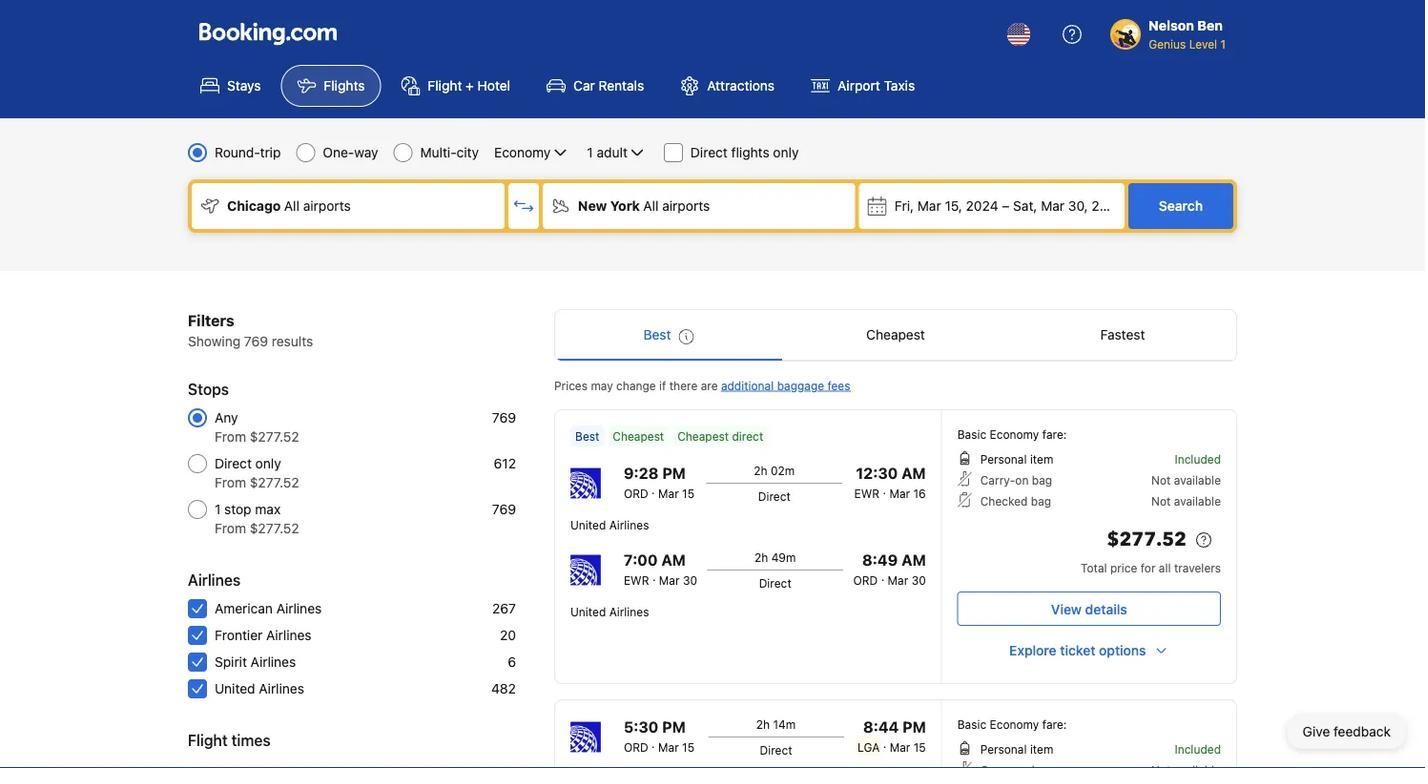 Task type: vqa. For each thing, say whether or not it's contained in the screenshot.


Task type: locate. For each thing, give the bounding box(es) containing it.
30 inside 7:00 am ewr . mar 30
[[683, 574, 698, 587]]

stop
[[224, 502, 252, 517]]

30
[[683, 574, 698, 587], [912, 574, 927, 587]]

1 horizontal spatial only
[[774, 145, 799, 160]]

267
[[493, 601, 516, 617]]

bag down carry-on bag
[[1032, 494, 1052, 508]]

details
[[1086, 601, 1128, 617]]

from up stop
[[215, 475, 246, 491]]

1 horizontal spatial flight
[[428, 78, 462, 94]]

30 inside 8:49 am ord . mar 30
[[912, 574, 927, 587]]

1 stop max from $277.52
[[215, 502, 299, 536]]

1 vertical spatial included
[[1175, 743, 1222, 756]]

2 horizontal spatial 1
[[1221, 37, 1226, 51]]

0 vertical spatial ewr
[[855, 487, 880, 500]]

2h left 02m
[[754, 464, 768, 477]]

united airlines up 7:00
[[571, 518, 649, 532]]

basic economy fare: up carry-on bag
[[958, 428, 1067, 441]]

am up 16
[[902, 464, 926, 482]]

car
[[574, 78, 595, 94]]

am right 8:49
[[902, 551, 927, 569]]

2 included from the top
[[1175, 743, 1222, 756]]

0 vertical spatial only
[[774, 145, 799, 160]]

economy right city
[[494, 145, 551, 160]]

direct down 2h 49m
[[759, 576, 792, 590]]

1 vertical spatial not
[[1152, 494, 1172, 508]]

15 inside 9:28 pm ord . mar 15
[[683, 487, 695, 500]]

pm inside 8:44 pm lga . mar 15
[[903, 718, 927, 736]]

1 vertical spatial fare:
[[1043, 718, 1067, 731]]

1 vertical spatial tab list
[[188, 760, 516, 768]]

1 right level
[[1221, 37, 1226, 51]]

prices may change if there are additional baggage fees
[[555, 379, 851, 392]]

1 personal from the top
[[981, 452, 1027, 466]]

+
[[466, 78, 474, 94]]

$277.52 inside any from $277.52
[[250, 429, 299, 445]]

additional baggage fees link
[[721, 379, 851, 392]]

$277.52 inside direct only from $277.52
[[250, 475, 299, 491]]

personal
[[981, 452, 1027, 466], [981, 743, 1027, 756]]

direct inside direct only from $277.52
[[215, 456, 252, 471]]

30 for 7:00 am
[[683, 574, 698, 587]]

mar for 12:30 am
[[890, 487, 911, 500]]

2 vertical spatial 769
[[492, 502, 516, 517]]

direct down 2h 02m
[[759, 490, 791, 503]]

ben
[[1198, 18, 1224, 33]]

united airlines down the spirit airlines at the bottom of page
[[215, 681, 304, 697]]

pm for 8:44 pm
[[903, 718, 927, 736]]

1 horizontal spatial airports
[[663, 198, 710, 214]]

0 horizontal spatial flight
[[188, 732, 228, 750]]

ewr down 7:00
[[624, 574, 650, 587]]

all right york
[[644, 198, 659, 214]]

best image
[[679, 329, 694, 345]]

view
[[1052, 601, 1082, 617]]

total
[[1081, 561, 1108, 575]]

1 vertical spatial economy
[[990, 428, 1040, 441]]

0 vertical spatial best
[[644, 327, 671, 343]]

pm right 8:44
[[903, 718, 927, 736]]

0 vertical spatial economy
[[494, 145, 551, 160]]

2024 right 30,
[[1092, 198, 1125, 214]]

all right "chicago"
[[284, 198, 300, 214]]

1 for 1 stop max from $277.52
[[215, 502, 221, 517]]

cheapest button
[[783, 310, 1010, 360]]

basic economy fare: down explore
[[958, 718, 1067, 731]]

ord down 8:49
[[854, 574, 878, 587]]

airlines down frontier airlines
[[251, 654, 296, 670]]

any from $277.52
[[215, 410, 299, 445]]

2 all from the left
[[644, 198, 659, 214]]

1 from from the top
[[215, 429, 246, 445]]

am inside 7:00 am ewr . mar 30
[[662, 551, 686, 569]]

mar inside 9:28 pm ord . mar 15
[[659, 487, 679, 500]]

airlines up 7:00
[[610, 518, 649, 532]]

direct for 9:28 pm
[[759, 490, 791, 503]]

best down may
[[576, 430, 600, 443]]

ewr inside 7:00 am ewr . mar 30
[[624, 574, 650, 587]]

ewr for 7:00 am
[[624, 574, 650, 587]]

0 vertical spatial fare:
[[1043, 428, 1067, 441]]

.
[[652, 483, 655, 496], [883, 483, 887, 496], [653, 570, 656, 583], [882, 570, 885, 583], [652, 737, 655, 750], [884, 737, 887, 750]]

ewr down 12:30
[[855, 487, 880, 500]]

am
[[902, 464, 926, 482], [662, 551, 686, 569], [902, 551, 927, 569]]

filters showing 769 results
[[188, 312, 313, 349]]

bag right 'on'
[[1032, 473, 1053, 487]]

. down 7:00
[[653, 570, 656, 583]]

2 airports from the left
[[663, 198, 710, 214]]

booking.com logo image
[[199, 22, 337, 45], [199, 22, 337, 45]]

frontier airlines
[[215, 628, 312, 643]]

15 for 8:44 pm
[[914, 741, 927, 754]]

carry-on bag
[[981, 473, 1053, 487]]

best image
[[679, 329, 694, 345]]

769 up 612 on the bottom of the page
[[492, 410, 516, 426]]

2024 left "–"
[[967, 198, 999, 214]]

multi-city
[[420, 145, 479, 160]]

ord for 5:30 pm
[[624, 741, 649, 754]]

2h left 49m
[[755, 551, 769, 564]]

multi-
[[420, 145, 457, 160]]

tab list containing best
[[555, 310, 1237, 362]]

. down 8:49
[[882, 570, 885, 583]]

1 horizontal spatial 2024
[[1092, 198, 1125, 214]]

1 30 from the left
[[683, 574, 698, 587]]

rentals
[[599, 78, 644, 94]]

0 horizontal spatial 30
[[683, 574, 698, 587]]

769 left results
[[244, 334, 268, 349]]

0 horizontal spatial 1
[[215, 502, 221, 517]]

0 vertical spatial tab list
[[555, 310, 1237, 362]]

$277.52 up for
[[1108, 527, 1187, 553]]

1 2024 from the left
[[967, 198, 999, 214]]

economy up carry-on bag
[[990, 428, 1040, 441]]

united airlines down 7:00
[[571, 605, 649, 618]]

0 vertical spatial item
[[1031, 452, 1054, 466]]

1 vertical spatial flight
[[188, 732, 228, 750]]

options
[[1100, 643, 1147, 659]]

airports
[[303, 198, 351, 214], [663, 198, 710, 214]]

2 item from the top
[[1031, 743, 1054, 756]]

any
[[215, 410, 238, 426]]

pm inside 9:28 pm ord . mar 15
[[663, 464, 686, 482]]

airlines down 7:00
[[610, 605, 649, 618]]

. right lga
[[884, 737, 887, 750]]

are
[[701, 379, 718, 392]]

7:00 am ewr . mar 30
[[624, 551, 698, 587]]

769 down 612 on the bottom of the page
[[492, 502, 516, 517]]

. inside 7:00 am ewr . mar 30
[[653, 570, 656, 583]]

mar inside 5:30 pm ord . mar 15
[[659, 741, 679, 754]]

2 vertical spatial ord
[[624, 741, 649, 754]]

from down any
[[215, 429, 246, 445]]

1 left stop
[[215, 502, 221, 517]]

0 vertical spatial 2h
[[754, 464, 768, 477]]

available
[[1175, 473, 1222, 487], [1175, 494, 1222, 508]]

not available
[[1152, 473, 1222, 487], [1152, 494, 1222, 508]]

30 for 8:49 am
[[912, 574, 927, 587]]

mar inside 7:00 am ewr . mar 30
[[659, 574, 680, 587]]

pm
[[663, 464, 686, 482], [663, 718, 686, 736], [903, 718, 927, 736]]

max
[[255, 502, 281, 517]]

0 vertical spatial not available
[[1152, 473, 1222, 487]]

2h left 14m
[[757, 718, 770, 731]]

mar inside 8:44 pm lga . mar 15
[[890, 741, 911, 754]]

am inside 8:49 am ord . mar 30
[[902, 551, 927, 569]]

5:30
[[624, 718, 659, 736]]

car rentals link
[[531, 65, 661, 107]]

fri,
[[895, 198, 914, 214]]

mar inside 8:49 am ord . mar 30
[[888, 574, 909, 587]]

fri, mar 15, 2024 – sat, mar 30, 2024
[[895, 198, 1125, 214]]

am for 7:00 am
[[662, 551, 686, 569]]

on
[[1016, 473, 1029, 487]]

airlines
[[610, 518, 649, 532], [188, 571, 241, 589], [277, 601, 322, 617], [610, 605, 649, 618], [266, 628, 312, 643], [251, 654, 296, 670], [259, 681, 304, 697]]

cheapest inside cheapest "button"
[[867, 327, 926, 343]]

1 not available from the top
[[1152, 473, 1222, 487]]

pm right 9:28 at left
[[663, 464, 686, 482]]

direct
[[733, 430, 764, 443]]

1 vertical spatial only
[[256, 456, 281, 471]]

2 personal from the top
[[981, 743, 1027, 756]]

search
[[1160, 198, 1204, 214]]

ord down 9:28 at left
[[624, 487, 649, 500]]

flights link
[[281, 65, 381, 107]]

1 horizontal spatial all
[[644, 198, 659, 214]]

1 vertical spatial 769
[[492, 410, 516, 426]]

0 vertical spatial basic economy fare:
[[958, 428, 1067, 441]]

pm inside 5:30 pm ord . mar 15
[[663, 718, 686, 736]]

ord inside 8:49 am ord . mar 30
[[854, 574, 878, 587]]

mar inside the 12:30 am ewr . mar 16
[[890, 487, 911, 500]]

1 horizontal spatial best
[[644, 327, 671, 343]]

2 vertical spatial economy
[[990, 718, 1040, 731]]

. inside 8:49 am ord . mar 30
[[882, 570, 885, 583]]

1 basic from the top
[[958, 428, 987, 441]]

fare: up carry-on bag
[[1043, 428, 1067, 441]]

482
[[492, 681, 516, 697]]

pm for 5:30 pm
[[663, 718, 686, 736]]

1 vertical spatial not available
[[1152, 494, 1222, 508]]

0 vertical spatial ord
[[624, 487, 649, 500]]

0 vertical spatial from
[[215, 429, 246, 445]]

0 vertical spatial 769
[[244, 334, 268, 349]]

fare:
[[1043, 428, 1067, 441], [1043, 718, 1067, 731]]

0 vertical spatial included
[[1175, 452, 1222, 466]]

direct for 7:00 am
[[759, 576, 792, 590]]

best
[[644, 327, 671, 343], [576, 430, 600, 443]]

2h
[[754, 464, 768, 477], [755, 551, 769, 564], [757, 718, 770, 731]]

flight left times
[[188, 732, 228, 750]]

1 vertical spatial ord
[[854, 574, 878, 587]]

airports right york
[[663, 198, 710, 214]]

1 horizontal spatial 1
[[587, 145, 593, 160]]

. down 12:30
[[883, 483, 887, 496]]

1 fare: from the top
[[1043, 428, 1067, 441]]

0 vertical spatial not
[[1152, 473, 1172, 487]]

. for 8:49
[[882, 570, 885, 583]]

direct
[[691, 145, 728, 160], [215, 456, 252, 471], [759, 490, 791, 503], [759, 576, 792, 590], [760, 744, 793, 757]]

from inside any from $277.52
[[215, 429, 246, 445]]

ord for 9:28 pm
[[624, 487, 649, 500]]

0 vertical spatial available
[[1175, 473, 1222, 487]]

2 from from the top
[[215, 475, 246, 491]]

ord inside 9:28 pm ord . mar 15
[[624, 487, 649, 500]]

0 horizontal spatial best
[[576, 430, 600, 443]]

1 vertical spatial available
[[1175, 494, 1222, 508]]

2 not from the top
[[1152, 494, 1172, 508]]

1 inside dropdown button
[[587, 145, 593, 160]]

stays
[[227, 78, 261, 94]]

1 left the adult
[[587, 145, 593, 160]]

2 vertical spatial united
[[215, 681, 255, 697]]

best left best icon
[[644, 327, 671, 343]]

8:44
[[864, 718, 899, 736]]

ord for 8:49 am
[[854, 574, 878, 587]]

769
[[244, 334, 268, 349], [492, 410, 516, 426], [492, 502, 516, 517]]

am for 12:30 am
[[902, 464, 926, 482]]

0 horizontal spatial only
[[256, 456, 281, 471]]

. down 5:30
[[652, 737, 655, 750]]

2 vertical spatial 1
[[215, 502, 221, 517]]

0 vertical spatial bag
[[1032, 473, 1053, 487]]

airport taxis link
[[795, 65, 932, 107]]

mar for 8:49 am
[[888, 574, 909, 587]]

0 vertical spatial personal
[[981, 452, 1027, 466]]

direct left flights
[[691, 145, 728, 160]]

explore ticket options
[[1010, 643, 1147, 659]]

fare: down explore
[[1043, 718, 1067, 731]]

from down stop
[[215, 521, 246, 536]]

pm for 9:28 pm
[[663, 464, 686, 482]]

pm right 5:30
[[663, 718, 686, 736]]

0 vertical spatial personal item
[[981, 452, 1054, 466]]

. inside 5:30 pm ord . mar 15
[[652, 737, 655, 750]]

2 vertical spatial from
[[215, 521, 246, 536]]

item
[[1031, 452, 1054, 466], [1031, 743, 1054, 756]]

am right 7:00
[[662, 551, 686, 569]]

1 horizontal spatial 30
[[912, 574, 927, 587]]

flight for flight times
[[188, 732, 228, 750]]

1 vertical spatial 1
[[587, 145, 593, 160]]

1 vertical spatial 2h
[[755, 551, 769, 564]]

ord
[[624, 487, 649, 500], [854, 574, 878, 587], [624, 741, 649, 754]]

1 inside 1 stop max from $277.52
[[215, 502, 221, 517]]

0 vertical spatial flight
[[428, 78, 462, 94]]

1 vertical spatial personal
[[981, 743, 1027, 756]]

ewr inside the 12:30 am ewr . mar 16
[[855, 487, 880, 500]]

mar for 7:00 am
[[659, 574, 680, 587]]

$277.52 down max
[[250, 521, 299, 536]]

0 vertical spatial 1
[[1221, 37, 1226, 51]]

2 vertical spatial united airlines
[[215, 681, 304, 697]]

1 vertical spatial from
[[215, 475, 246, 491]]

economy down explore
[[990, 718, 1040, 731]]

from inside 1 stop max from $277.52
[[215, 521, 246, 536]]

trip
[[260, 145, 281, 160]]

. down 9:28 at left
[[652, 483, 655, 496]]

0 horizontal spatial airports
[[303, 198, 351, 214]]

basic up "carry-"
[[958, 428, 987, 441]]

mar
[[918, 198, 942, 214], [1042, 198, 1065, 214], [659, 487, 679, 500], [890, 487, 911, 500], [659, 574, 680, 587], [888, 574, 909, 587], [659, 741, 679, 754], [890, 741, 911, 754]]

ord inside 5:30 pm ord . mar 15
[[624, 741, 649, 754]]

direct down 2h 14m
[[760, 744, 793, 757]]

1 vertical spatial item
[[1031, 743, 1054, 756]]

. inside 8:44 pm lga . mar 15
[[884, 737, 887, 750]]

only down any from $277.52
[[256, 456, 281, 471]]

direct down any from $277.52
[[215, 456, 252, 471]]

united airlines
[[571, 518, 649, 532], [571, 605, 649, 618], [215, 681, 304, 697]]

769 inside filters showing 769 results
[[244, 334, 268, 349]]

0 horizontal spatial ewr
[[624, 574, 650, 587]]

york
[[611, 198, 640, 214]]

15 inside 8:44 pm lga . mar 15
[[914, 741, 927, 754]]

$277.52 up max
[[250, 475, 299, 491]]

ord down 5:30
[[624, 741, 649, 754]]

. for 9:28
[[652, 483, 655, 496]]

3 from from the top
[[215, 521, 246, 536]]

0 horizontal spatial tab list
[[188, 760, 516, 768]]

explore
[[1010, 643, 1057, 659]]

basic
[[958, 428, 987, 441], [958, 718, 987, 731]]

am for 8:49 am
[[902, 551, 927, 569]]

only right flights
[[774, 145, 799, 160]]

united
[[571, 518, 606, 532], [571, 605, 606, 618], [215, 681, 255, 697]]

only inside direct only from $277.52
[[256, 456, 281, 471]]

15 inside 5:30 pm ord . mar 15
[[683, 741, 695, 754]]

flight left +
[[428, 78, 462, 94]]

level
[[1190, 37, 1218, 51]]

bag
[[1032, 473, 1053, 487], [1032, 494, 1052, 508]]

15 for 9:28 pm
[[683, 487, 695, 500]]

mar for 9:28 pm
[[659, 487, 679, 500]]

0 horizontal spatial 2024
[[967, 198, 999, 214]]

taxis
[[884, 78, 915, 94]]

1 horizontal spatial tab list
[[555, 310, 1237, 362]]

9:28 pm ord . mar 15
[[624, 464, 695, 500]]

airports down one-
[[303, 198, 351, 214]]

2h for 5:30 pm
[[757, 718, 770, 731]]

$277.52 up direct only from $277.52
[[250, 429, 299, 445]]

12:30
[[856, 464, 898, 482]]

1
[[1221, 37, 1226, 51], [587, 145, 593, 160], [215, 502, 221, 517]]

0 vertical spatial basic
[[958, 428, 987, 441]]

1 vertical spatial personal item
[[981, 743, 1054, 756]]

included
[[1175, 452, 1222, 466], [1175, 743, 1222, 756]]

flights
[[324, 78, 365, 94]]

20
[[500, 628, 516, 643]]

1 vertical spatial basic economy fare:
[[958, 718, 1067, 731]]

new
[[578, 198, 607, 214]]

. inside 9:28 pm ord . mar 15
[[652, 483, 655, 496]]

american
[[215, 601, 273, 617]]

2 vertical spatial 2h
[[757, 718, 770, 731]]

2 horizontal spatial cheapest
[[867, 327, 926, 343]]

2 not available from the top
[[1152, 494, 1222, 508]]

am inside the 12:30 am ewr . mar 16
[[902, 464, 926, 482]]

basic right 8:44 pm lga . mar 15
[[958, 718, 987, 731]]

0 horizontal spatial all
[[284, 198, 300, 214]]

2 30 from the left
[[912, 574, 927, 587]]

1 horizontal spatial ewr
[[855, 487, 880, 500]]

1 vertical spatial basic
[[958, 718, 987, 731]]

tab list
[[555, 310, 1237, 362], [188, 760, 516, 768]]

1 horizontal spatial cheapest
[[678, 430, 729, 443]]

. inside the 12:30 am ewr . mar 16
[[883, 483, 887, 496]]

2 personal item from the top
[[981, 743, 1054, 756]]

0 vertical spatial united
[[571, 518, 606, 532]]

1 vertical spatial ewr
[[624, 574, 650, 587]]



Task type: describe. For each thing, give the bounding box(es) containing it.
prices
[[555, 379, 588, 392]]

spirit airlines
[[215, 654, 296, 670]]

1 vertical spatial bag
[[1032, 494, 1052, 508]]

nelson ben genius level 1
[[1149, 18, 1226, 51]]

one-way
[[323, 145, 378, 160]]

airlines down the spirit airlines at the bottom of page
[[259, 681, 304, 697]]

direct flights only
[[691, 145, 799, 160]]

6
[[508, 654, 516, 670]]

1 included from the top
[[1175, 452, 1222, 466]]

chicago all airports
[[227, 198, 351, 214]]

2h for 9:28 pm
[[754, 464, 768, 477]]

2 fare: from the top
[[1043, 718, 1067, 731]]

genius
[[1149, 37, 1187, 51]]

all
[[1160, 561, 1172, 575]]

attractions
[[707, 78, 775, 94]]

view details
[[1052, 601, 1128, 617]]

explore ticket options button
[[958, 634, 1222, 668]]

total price for all travelers
[[1081, 561, 1222, 575]]

fri, mar 15, 2024 – sat, mar 30, 2024 button
[[860, 183, 1125, 229]]

. for 8:44
[[884, 737, 887, 750]]

1 vertical spatial united airlines
[[571, 605, 649, 618]]

stops
[[188, 380, 229, 398]]

1 for 1 adult
[[587, 145, 593, 160]]

8:49 am ord . mar 30
[[854, 551, 927, 587]]

flights
[[732, 145, 770, 160]]

may
[[591, 379, 613, 392]]

2h for 7:00 am
[[755, 551, 769, 564]]

fastest button
[[1010, 310, 1237, 360]]

15,
[[945, 198, 963, 214]]

1 adult button
[[585, 141, 649, 164]]

direct for 5:30 pm
[[760, 744, 793, 757]]

change
[[617, 379, 656, 392]]

round-trip
[[215, 145, 281, 160]]

2 available from the top
[[1175, 494, 1222, 508]]

airport
[[838, 78, 881, 94]]

checked bag
[[981, 494, 1052, 508]]

2 basic from the top
[[958, 718, 987, 731]]

airlines up frontier airlines
[[277, 601, 322, 617]]

fees
[[828, 379, 851, 392]]

filters
[[188, 312, 234, 330]]

. for 7:00
[[653, 570, 656, 583]]

travelers
[[1175, 561, 1222, 575]]

. for 12:30
[[883, 483, 887, 496]]

1 all from the left
[[284, 198, 300, 214]]

15 for 5:30 pm
[[683, 741, 695, 754]]

2h 02m
[[754, 464, 795, 477]]

8:49
[[863, 551, 898, 569]]

1 vertical spatial best
[[576, 430, 600, 443]]

give feedback button
[[1288, 715, 1407, 749]]

lga
[[858, 741, 880, 754]]

checked
[[981, 494, 1028, 508]]

car rentals
[[574, 78, 644, 94]]

769 for 1 stop max from $277.52
[[492, 502, 516, 517]]

mar for 8:44 pm
[[890, 741, 911, 754]]

give feedback
[[1303, 724, 1392, 740]]

1 available from the top
[[1175, 473, 1222, 487]]

612
[[494, 456, 516, 471]]

16
[[914, 487, 926, 500]]

49m
[[772, 551, 796, 564]]

search button
[[1129, 183, 1234, 229]]

feedback
[[1334, 724, 1392, 740]]

airport taxis
[[838, 78, 915, 94]]

price
[[1111, 561, 1138, 575]]

hotel
[[478, 78, 511, 94]]

spirit
[[215, 654, 247, 670]]

times
[[232, 732, 271, 750]]

airlines down american airlines
[[266, 628, 312, 643]]

there
[[670, 379, 698, 392]]

769 for any from $277.52
[[492, 410, 516, 426]]

2 2024 from the left
[[1092, 198, 1125, 214]]

flight + hotel
[[428, 78, 511, 94]]

best button
[[555, 310, 783, 360]]

from inside direct only from $277.52
[[215, 475, 246, 491]]

1 inside 'nelson ben genius level 1'
[[1221, 37, 1226, 51]]

mar for 5:30 pm
[[659, 741, 679, 754]]

one-
[[323, 145, 354, 160]]

flight for flight + hotel
[[428, 78, 462, 94]]

9:28
[[624, 464, 659, 482]]

1 airports from the left
[[303, 198, 351, 214]]

baggage
[[778, 379, 825, 392]]

carry-
[[981, 473, 1016, 487]]

1 vertical spatial united
[[571, 605, 606, 618]]

$277.52 inside 'region'
[[1108, 527, 1187, 553]]

1 item from the top
[[1031, 452, 1054, 466]]

way
[[354, 145, 378, 160]]

ticket
[[1061, 643, 1096, 659]]

1 not from the top
[[1152, 473, 1172, 487]]

best inside button
[[644, 327, 671, 343]]

$277.52 inside 1 stop max from $277.52
[[250, 521, 299, 536]]

1 adult
[[587, 145, 628, 160]]

airlines up 'american'
[[188, 571, 241, 589]]

0 horizontal spatial cheapest
[[613, 430, 665, 443]]

02m
[[771, 464, 795, 477]]

0 vertical spatial united airlines
[[571, 518, 649, 532]]

attractions link
[[665, 65, 791, 107]]

1 basic economy fare: from the top
[[958, 428, 1067, 441]]

sat,
[[1014, 198, 1038, 214]]

adult
[[597, 145, 628, 160]]

round-
[[215, 145, 260, 160]]

fastest
[[1101, 327, 1146, 343]]

8:44 pm lga . mar 15
[[858, 718, 927, 754]]

city
[[457, 145, 479, 160]]

2h 49m
[[755, 551, 796, 564]]

flight + hotel link
[[385, 65, 527, 107]]

ewr for 12:30 am
[[855, 487, 880, 500]]

2 basic economy fare: from the top
[[958, 718, 1067, 731]]

1 personal item from the top
[[981, 452, 1054, 466]]

14m
[[774, 718, 796, 731]]

30,
[[1069, 198, 1089, 214]]

showing
[[188, 334, 241, 349]]

for
[[1141, 561, 1156, 575]]

. for 5:30
[[652, 737, 655, 750]]

$277.52 region
[[958, 525, 1222, 559]]



